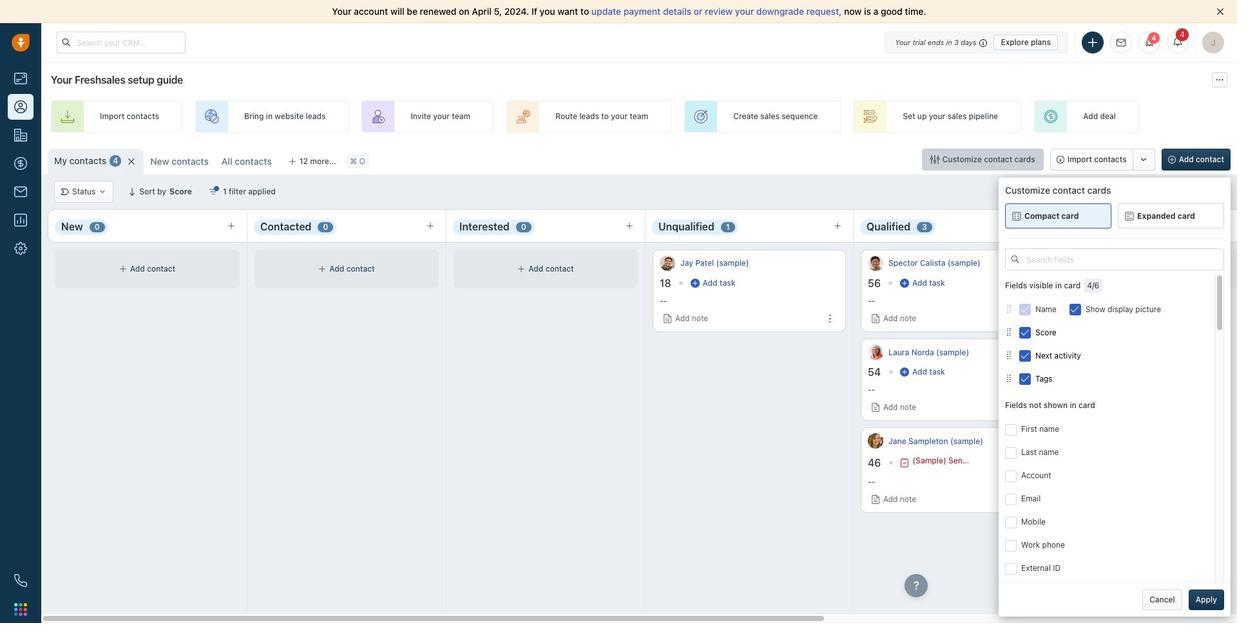 Task type: describe. For each thing, give the bounding box(es) containing it.
0 vertical spatial j image
[[660, 256, 675, 271]]

s image
[[868, 256, 884, 271]]

l image
[[868, 345, 884, 360]]

phone image
[[14, 575, 27, 588]]

send email image
[[1117, 39, 1126, 47]]



Task type: locate. For each thing, give the bounding box(es) containing it.
close image
[[1217, 8, 1225, 15]]

j image
[[660, 256, 675, 271], [868, 434, 884, 449]]

freshworks switcher image
[[14, 604, 27, 617]]

phone element
[[8, 568, 34, 594]]

1 horizontal spatial j image
[[868, 434, 884, 449]]

Search your CRM... text field
[[57, 32, 186, 53]]

container_wx8msf4aqz5i3rn1 image
[[931, 155, 940, 164], [119, 266, 127, 273], [1133, 266, 1141, 273], [691, 279, 700, 288], [900, 279, 909, 288], [1005, 306, 1013, 313], [1005, 329, 1013, 337], [1005, 352, 1013, 360], [900, 368, 909, 377], [1005, 375, 1013, 383]]

0 horizontal spatial j image
[[660, 256, 675, 271]]

group
[[1050, 149, 1155, 171]]

Search fields field
[[1005, 249, 1225, 271]]

1 vertical spatial j image
[[868, 434, 884, 449]]

container_wx8msf4aqz5i3rn1 image
[[209, 188, 218, 197], [61, 188, 69, 196], [99, 188, 107, 196], [1013, 212, 1022, 221], [1125, 212, 1134, 221], [1012, 256, 1020, 264], [319, 266, 326, 273], [518, 266, 525, 273], [901, 459, 910, 468]]



Task type: vqa. For each thing, say whether or not it's contained in the screenshot.
container_WX8MsF4aQZ5i3RN1 image
yes



